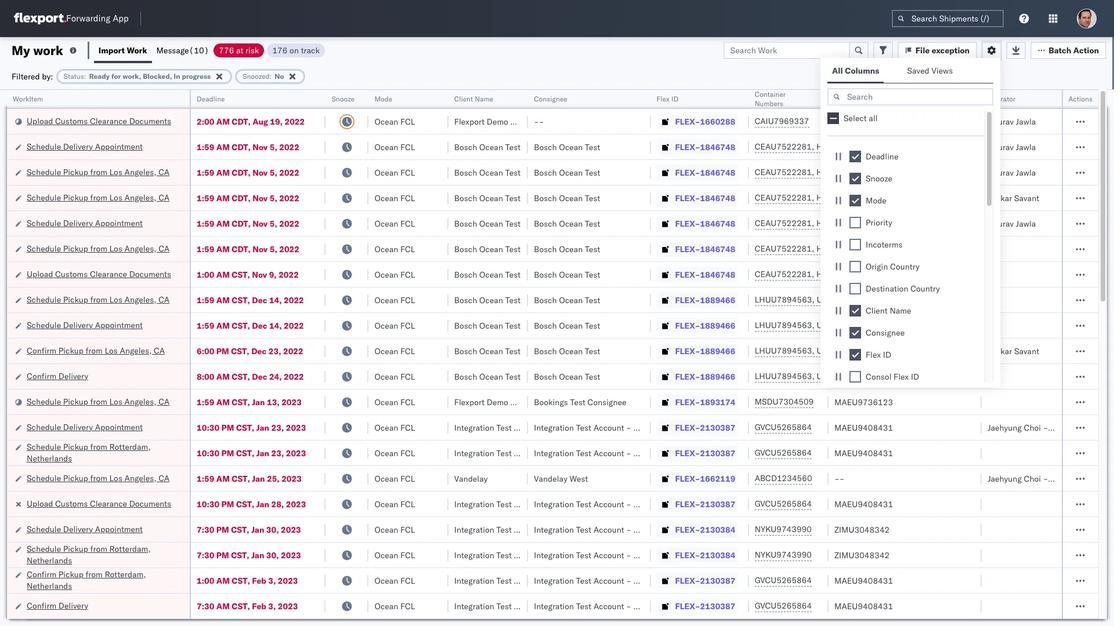 Task type: describe. For each thing, give the bounding box(es) containing it.
schedule pickup from los angeles, ca link for 1st schedule pickup from los angeles, ca button from the bottom
[[27, 473, 170, 484]]

resize handle column header for mbl/mawb numbers
[[968, 90, 982, 627]]

jaehyung choi - test origin agent
[[988, 423, 1114, 433]]

all columns
[[832, 66, 879, 76]]

all
[[832, 66, 843, 76]]

resize handle column header for deadline
[[312, 90, 326, 627]]

workitem
[[13, 95, 43, 103]]

15 fcl from the top
[[400, 474, 415, 484]]

schedule pickup from los angeles, ca link for 3rd schedule pickup from los angeles, ca button from the top
[[27, 243, 170, 254]]

3 maeu9408431 from the top
[[834, 499, 893, 510]]

1 ocean fcl from the top
[[375, 116, 415, 127]]

filtered
[[12, 71, 40, 82]]

schedule pickup from los angeles, ca link for 4th schedule pickup from los angeles, ca button from the top
[[27, 294, 170, 306]]

by:
[[42, 71, 53, 82]]

8:00
[[197, 372, 214, 382]]

uetu5238478 for confirm pickup from los angeles, ca
[[817, 346, 873, 356]]

resize handle column header for consignee
[[637, 90, 651, 627]]

consignee inside button
[[534, 95, 567, 103]]

5 1:59 from the top
[[197, 244, 214, 254]]

6 ocean fcl from the top
[[375, 244, 415, 254]]

1:59 am cst, jan 13, 2023
[[197, 397, 302, 408]]

deadline inside deadline button
[[197, 95, 225, 103]]

rotterdam, for 7:30 pm cst, jan 30, 2023
[[109, 544, 151, 554]]

1 confirm delivery link from the top
[[27, 371, 88, 382]]

2 upload customs clearance documents button from the top
[[27, 268, 171, 281]]

hlxu6269489, for 1st 'upload customs clearance documents' button from the bottom of the page
[[816, 269, 876, 280]]

message (10)
[[156, 45, 209, 55]]

los for 4th schedule pickup from los angeles, ca button from the top
[[109, 295, 122, 305]]

1 fcl from the top
[[400, 116, 415, 127]]

upload customs clearance documents for second 'upload customs clearance documents' button from the bottom of the page
[[27, 116, 171, 126]]

workitem button
[[7, 92, 178, 104]]

consol flex id
[[866, 372, 919, 382]]

cst, up 1:00 am cst, feb 3, 2023
[[231, 550, 249, 561]]

3 karl from the top
[[633, 499, 648, 510]]

rotterdam, for 1:00 am cst, feb 3, 2023
[[105, 570, 146, 580]]

exception
[[932, 45, 970, 55]]

10 ocean fcl from the top
[[375, 346, 415, 357]]

1 vertical spatial client name
[[866, 306, 911, 316]]

pm up 1:00 am cst, feb 3, 2023
[[216, 550, 229, 561]]

for
[[111, 72, 121, 80]]

7:30 for appointment
[[197, 525, 214, 535]]

7:30 pm cst, jan 30, 2023 for schedule delivery appointment
[[197, 525, 301, 535]]

14 fcl from the top
[[400, 448, 415, 459]]

1 cdt, from the top
[[232, 116, 251, 127]]

2 horizontal spatial flex
[[894, 372, 909, 382]]

5, for schedule pickup from los angeles, ca link corresponding to first schedule pickup from los angeles, ca button from the top
[[270, 167, 277, 178]]

flex id inside button
[[657, 95, 679, 103]]

23, for schedule delivery appointment
[[271, 423, 284, 433]]

flexport demo consignee for --
[[454, 116, 549, 127]]

0 vertical spatial 23,
[[269, 346, 281, 357]]

msdu7304509
[[755, 397, 814, 407]]

incoterms
[[866, 240, 903, 250]]

1 14, from the top
[[269, 295, 282, 306]]

3 fcl from the top
[[400, 167, 415, 178]]

2023 up 7:30 am cst, feb 3, 2023 at the bottom left of the page
[[278, 576, 298, 586]]

3 1:59 am cdt, nov 5, 2022 from the top
[[197, 193, 299, 203]]

aug
[[253, 116, 268, 127]]

pm down 10:30 pm cst, jan 28, 2023
[[216, 525, 229, 535]]

resize handle column header for container numbers
[[815, 90, 829, 627]]

netherlands for 10:30
[[27, 454, 72, 464]]

file
[[916, 45, 930, 55]]

17 ocean fcl from the top
[[375, 525, 415, 535]]

2 karl from the top
[[633, 448, 648, 459]]

schedule delivery appointment link for 7:30 pm cst, jan 30, 2023
[[27, 524, 143, 535]]

5 ocean fcl from the top
[[375, 218, 415, 229]]

blocked,
[[143, 72, 172, 80]]

3 upload from the top
[[27, 499, 53, 509]]

resize handle column header for workitem
[[176, 90, 190, 627]]

my work
[[12, 42, 63, 58]]

16 fcl from the top
[[400, 499, 415, 510]]

client name button
[[448, 92, 517, 104]]

4 integration test account - karl lagerfeld from the top
[[534, 525, 685, 535]]

4 schedule from the top
[[27, 218, 61, 228]]

13 schedule from the top
[[27, 544, 61, 554]]

4 jawla from the top
[[1016, 218, 1036, 229]]

3 schedule pickup from los angeles, ca button from the top
[[27, 243, 170, 256]]

risk
[[246, 45, 259, 55]]

2:00 am cdt, aug 19, 2022
[[197, 116, 305, 127]]

1 schedule delivery appointment button from the top
[[27, 141, 143, 153]]

11 resize handle column header from the left
[[1085, 90, 1099, 627]]

1 schedule delivery appointment link from the top
[[27, 141, 143, 152]]

cst, up '6:00 pm cst, dec 23, 2022'
[[232, 321, 250, 331]]

destination
[[866, 284, 908, 294]]

1 horizontal spatial origin
[[1068, 423, 1090, 433]]

status
[[64, 72, 84, 80]]

flex-1846748 for first schedule pickup from los angeles, ca button from the top
[[675, 167, 735, 178]]

3 jawla from the top
[[1016, 167, 1036, 178]]

from for schedule pickup from los angeles, ca link corresponding to 3rd schedule pickup from los angeles, ca button from the top
[[90, 243, 107, 254]]

6 lagerfeld from the top
[[650, 576, 685, 586]]

clearance for second 'upload customs clearance documents' button from the bottom of the page
[[90, 116, 127, 126]]

account for schedule pickup from rotterdam, netherlands 'link' corresponding to 7:30
[[594, 550, 624, 561]]

agent
[[1092, 423, 1114, 433]]

forwarding app
[[66, 13, 129, 24]]

appointment for 1:59 am cst, dec 14, 2022
[[95, 320, 143, 330]]

import work
[[99, 45, 147, 55]]

11 am from the top
[[216, 397, 230, 408]]

8 am from the top
[[216, 295, 230, 306]]

ca for second schedule pickup from los angeles, ca button from the top
[[159, 192, 170, 203]]

6 flex- from the top
[[675, 244, 700, 254]]

8 fcl from the top
[[400, 295, 415, 306]]

10:30 for schedule pickup from rotterdam, netherlands
[[197, 448, 219, 459]]

flexport demo consignee for bookings test consignee
[[454, 397, 549, 408]]

176 on track
[[272, 45, 320, 55]]

nyku9743990 for schedule delivery appointment
[[755, 525, 812, 535]]

11 schedule from the top
[[27, 473, 61, 484]]

1:59 am cdt, nov 5, 2022 for 3rd schedule pickup from los angeles, ca button from the top
[[197, 244, 299, 254]]

los for 'confirm pickup from los angeles, ca' button at the bottom of page
[[105, 346, 118, 356]]

angeles, for 4th schedule pickup from los angeles, ca button from the top schedule pickup from los angeles, ca link
[[124, 295, 156, 305]]

30, for schedule pickup from rotterdam, netherlands
[[266, 550, 279, 561]]

forwarding app link
[[14, 13, 129, 24]]

no
[[275, 72, 284, 80]]

9 fcl from the top
[[400, 321, 415, 331]]

schedule delivery appointment button for 1:59 am cst, dec 14, 2022
[[27, 319, 143, 332]]

2 ocean fcl from the top
[[375, 142, 415, 152]]

cst, left 9,
[[232, 270, 250, 280]]

4 gaurav jawla from the top
[[988, 218, 1036, 229]]

: for status
[[84, 72, 86, 80]]

flex id button
[[651, 92, 737, 104]]

lhuu7894563, for confirm pickup from los angeles, ca
[[755, 346, 815, 356]]

maeu9408431 for confirm pickup from rotterdam, netherlands
[[834, 576, 893, 586]]

10:30 pm cst, jan 23, 2023 for schedule delivery appointment
[[197, 423, 306, 433]]

3 cdt, from the top
[[232, 167, 251, 178]]

14 flex- from the top
[[675, 448, 700, 459]]

6 schedule pickup from los angeles, ca from the top
[[27, 473, 170, 484]]

container numbers
[[755, 90, 786, 108]]

jan for schedule pickup from rotterdam, netherlands 'link' corresponding to 7:30
[[251, 550, 264, 561]]

7 schedule from the top
[[27, 320, 61, 330]]

4 schedule pickup from los angeles, ca from the top
[[27, 295, 170, 305]]

confirm pickup from los angeles, ca button
[[27, 345, 165, 358]]

20 fcl from the top
[[400, 601, 415, 612]]

flexport. image
[[14, 13, 66, 24]]

8:00 am cst, dec 24, 2022
[[197, 372, 304, 382]]

nov for 1:59 am cdt, nov 5, 2022's schedule delivery appointment button
[[253, 218, 268, 229]]

message
[[156, 45, 189, 55]]

batch
[[1049, 45, 1071, 55]]

all
[[869, 113, 878, 124]]

7 fcl from the top
[[400, 270, 415, 280]]

flex-2130387 for schedule pickup from rotterdam, netherlands
[[675, 448, 735, 459]]

4 1:59 from the top
[[197, 218, 214, 229]]

columns
[[845, 66, 879, 76]]

snoozed : no
[[243, 72, 284, 80]]

13 ocean fcl from the top
[[375, 423, 415, 433]]

1660288
[[700, 116, 735, 127]]

4 flex- from the top
[[675, 193, 700, 203]]

16 flex- from the top
[[675, 499, 700, 510]]

cst, up 1:59 am cst, jan 13, 2023
[[232, 372, 250, 382]]

mode button
[[369, 92, 437, 104]]

5, for 1:59 am cdt, nov 5, 2022's schedule delivery appointment link
[[270, 218, 277, 229]]

pm down 1:59 am cst, jan 13, 2023
[[221, 423, 234, 433]]

17 flex- from the top
[[675, 525, 700, 535]]

1889466 for confirm delivery
[[700, 372, 735, 382]]

confirm pickup from los angeles, ca link
[[27, 345, 165, 357]]

import work button
[[94, 37, 152, 63]]

id inside button
[[671, 95, 679, 103]]

9 schedule from the top
[[27, 422, 61, 433]]

25,
[[267, 474, 280, 484]]

operator
[[988, 95, 1016, 103]]

7:30 am cst, feb 3, 2023
[[197, 601, 298, 612]]

select all
[[844, 113, 878, 124]]

ceau7522281, hlxu6269489, hlxu8034992 for 3rd schedule pickup from los angeles, ca button from the top
[[755, 244, 935, 254]]

1 horizontal spatial snooze
[[866, 174, 892, 184]]

3 ceau7522281, from the top
[[755, 193, 814, 203]]

numbers for mbl/mawb numbers
[[877, 95, 905, 103]]

priority
[[866, 218, 892, 228]]

cst, up 7:30 am cst, feb 3, 2023 at the bottom left of the page
[[232, 576, 250, 586]]

confirm pickup from los angeles, ca
[[27, 346, 165, 356]]

work
[[33, 42, 63, 58]]

3 schedule from the top
[[27, 192, 61, 203]]

1 1:59 from the top
[[197, 142, 214, 152]]

1 confirm delivery button from the top
[[27, 371, 88, 383]]

account for schedule delivery appointment link associated with 10:30 pm cst, jan 23, 2023
[[594, 423, 624, 433]]

1 vertical spatial id
[[883, 350, 891, 360]]

flex-1662119
[[675, 474, 735, 484]]

1 vertical spatial --
[[834, 474, 845, 484]]

jaehyung
[[988, 423, 1022, 433]]

2 1:59 from the top
[[197, 167, 214, 178]]

1:00 am cst, feb 3, 2023
[[197, 576, 298, 586]]

cst, up 1:59 am cst, jan 25, 2023
[[236, 448, 254, 459]]

bookings test consignee
[[534, 397, 627, 408]]

nov for first schedule pickup from los angeles, ca button from the top
[[253, 167, 268, 178]]

zimu3048342 for schedule delivery appointment
[[834, 525, 890, 535]]

1 lagerfeld from the top
[[650, 423, 685, 433]]

1662119
[[700, 474, 735, 484]]

file exception
[[916, 45, 970, 55]]

11 fcl from the top
[[400, 372, 415, 382]]

11 ocean fcl from the top
[[375, 372, 415, 382]]

2:00
[[197, 116, 214, 127]]

2 lhuu7894563, uetu5238478 from the top
[[755, 320, 873, 331]]

1 vertical spatial mode
[[866, 196, 887, 206]]

3 10:30 from the top
[[197, 499, 219, 510]]

schedule delivery appointment button for 7:30 pm cst, jan 30, 2023
[[27, 524, 143, 536]]

4 ceau7522281, from the top
[[755, 218, 814, 229]]

nov for 3rd schedule pickup from los angeles, ca button from the top
[[253, 244, 268, 254]]

pickup inside confirm pickup from rotterdam, netherlands
[[58, 570, 83, 580]]

schedule pickup from rotterdam, netherlands link for 7:30
[[27, 543, 175, 567]]

5 fcl from the top
[[400, 218, 415, 229]]

Search Work text field
[[724, 41, 850, 59]]

1 integration test account - karl lagerfeld from the top
[[534, 423, 685, 433]]

all columns button
[[828, 60, 884, 83]]

1 upload customs clearance documents button from the top
[[27, 115, 171, 128]]

18 ocean fcl from the top
[[375, 550, 415, 561]]

cst, down 1:59 am cst, jan 25, 2023
[[236, 499, 254, 510]]

6 ceau7522281, from the top
[[755, 269, 814, 280]]

work
[[127, 45, 147, 55]]

maeu9736123
[[834, 397, 893, 408]]

hlxu6269489, for 3rd schedule pickup from los angeles, ca button from the top
[[816, 244, 876, 254]]

confirm for confirm pickup from rotterdam, netherlands link
[[27, 570, 56, 580]]

mbl/mawb
[[834, 95, 875, 103]]

feb for 1:00 am cst, feb 3, 2023
[[252, 576, 266, 586]]

gvcu5265864 for confirm delivery
[[755, 601, 812, 612]]

18 fcl from the top
[[400, 550, 415, 561]]

4 schedule pickup from los angeles, ca button from the top
[[27, 294, 170, 307]]

776
[[219, 45, 234, 55]]

jan left 28,
[[256, 499, 269, 510]]

6 integration test account - karl lagerfeld from the top
[[534, 576, 685, 586]]

7:30 pm cst, jan 30, 2023 for schedule pickup from rotterdam, netherlands
[[197, 550, 301, 561]]

13 flex- from the top
[[675, 423, 700, 433]]

schedule delivery appointment button for 10:30 pm cst, jan 23, 2023
[[27, 422, 143, 434]]

2 gaurav from the top
[[988, 142, 1014, 152]]

2 confirm delivery button from the top
[[27, 600, 88, 613]]

0 vertical spatial --
[[534, 116, 544, 127]]

pm up 1:59 am cst, jan 25, 2023
[[221, 448, 234, 459]]

28,
[[271, 499, 284, 510]]

batch action
[[1049, 45, 1099, 55]]

flex-2130384 for schedule pickup from rotterdam, netherlands
[[675, 550, 735, 561]]

lhuu7894563, uetu5238478 for confirm delivery
[[755, 371, 873, 382]]

1 flex-1846748 from the top
[[675, 142, 735, 152]]

2023 up 1:59 am cst, jan 25, 2023
[[286, 448, 306, 459]]

2 confirm delivery from the top
[[27, 601, 88, 611]]

destination country
[[866, 284, 940, 294]]

schedule delivery appointment for 1:59 am cst, dec 14, 2022
[[27, 320, 143, 330]]

lhuu7894563, for schedule pickup from los angeles, ca
[[755, 295, 815, 305]]

19 ocean fcl from the top
[[375, 576, 415, 586]]

9 1:59 from the top
[[197, 474, 214, 484]]

1 5, from the top
[[270, 142, 277, 152]]

deadline button
[[191, 92, 314, 104]]

2 lhuu7894563, from the top
[[755, 320, 815, 331]]

from for schedule pickup from rotterdam, netherlands 'link' corresponding to 7:30
[[90, 544, 107, 554]]

flex-1846748 for 1:59 am cdt, nov 5, 2022's schedule delivery appointment button
[[675, 218, 735, 229]]

10 fcl from the top
[[400, 346, 415, 357]]

at
[[236, 45, 243, 55]]

10:30 pm cst, jan 23, 2023 for schedule pickup from rotterdam, netherlands
[[197, 448, 306, 459]]

consignee button
[[528, 92, 639, 104]]

container numbers button
[[749, 88, 817, 109]]

2 schedule from the top
[[27, 167, 61, 177]]

ca for 1st schedule pickup from los angeles, ca button from the bottom
[[159, 473, 170, 484]]

5 am from the top
[[216, 218, 230, 229]]

from for 4th schedule pickup from los angeles, ca button from the top schedule pickup from los angeles, ca link
[[90, 295, 107, 305]]

10:30 pm cst, jan 28, 2023
[[197, 499, 306, 510]]

0 horizontal spatial snooze
[[332, 95, 354, 103]]

client name inside 'client name' button
[[454, 95, 493, 103]]

hlxu8034992 for 3rd schedule pickup from los angeles, ca button from the top
[[878, 244, 935, 254]]

ready
[[89, 72, 110, 80]]

17 fcl from the top
[[400, 525, 415, 535]]

status : ready for work, blocked, in progress
[[64, 72, 211, 80]]

(10)
[[189, 45, 209, 55]]

filtered by:
[[12, 71, 53, 82]]

savant for lhuu7894563, uetu5238478
[[1014, 346, 1039, 357]]

cst, down 1:00 am cst, nov 9, 2022
[[232, 295, 250, 306]]

8 schedule from the top
[[27, 397, 61, 407]]

6 integration from the top
[[534, 576, 574, 586]]

6:00 pm cst, dec 23, 2022
[[197, 346, 303, 357]]

actions
[[1069, 95, 1093, 103]]

1 integration from the top
[[534, 423, 574, 433]]

11 flex- from the top
[[675, 372, 700, 382]]

flex-1889466 for confirm delivery
[[675, 372, 735, 382]]

customs for second 'upload customs clearance documents' button from the bottom of the page
[[55, 116, 88, 126]]

from for schedule pickup from los angeles, ca link corresponding to first schedule pickup from los angeles, ca button from the top
[[90, 167, 107, 177]]

forwarding
[[66, 13, 110, 24]]

batch action button
[[1031, 41, 1107, 59]]

saved
[[907, 66, 930, 76]]

choi
[[1024, 423, 1041, 433]]

west
[[570, 474, 588, 484]]

1846748 for first schedule pickup from los angeles, ca button from the top
[[700, 167, 735, 178]]



Task type: locate. For each thing, give the bounding box(es) containing it.
4 hlxu6269489, from the top
[[816, 218, 876, 229]]

dec
[[252, 295, 267, 306], [252, 321, 267, 331], [251, 346, 267, 357], [252, 372, 267, 382]]

10:30 pm cst, jan 23, 2023
[[197, 423, 306, 433], [197, 448, 306, 459]]

2 14, from the top
[[269, 321, 282, 331]]

abcdefg78456546 for schedule pickup from los angeles, ca
[[834, 295, 912, 306]]

1:59
[[197, 142, 214, 152], [197, 167, 214, 178], [197, 193, 214, 203], [197, 218, 214, 229], [197, 244, 214, 254], [197, 295, 214, 306], [197, 321, 214, 331], [197, 397, 214, 408], [197, 474, 214, 484]]

clearance
[[90, 116, 127, 126], [90, 269, 127, 279], [90, 499, 127, 509]]

nyku9743990 for schedule pickup from rotterdam, netherlands
[[755, 550, 812, 561]]

confirm for second confirm delivery link from the top
[[27, 601, 56, 611]]

jan for schedule delivery appointment link associated with 7:30 pm cst, jan 30, 2023
[[251, 525, 264, 535]]

1 : from the left
[[84, 72, 86, 80]]

2023 right 13,
[[282, 397, 302, 408]]

resize handle column header for client name
[[514, 90, 528, 627]]

flex-1660288
[[675, 116, 735, 127]]

: left ready
[[84, 72, 86, 80]]

from for second schedule pickup from los angeles, ca button from the top's schedule pickup from los angeles, ca link
[[90, 192, 107, 203]]

appointment for 7:30 pm cst, jan 30, 2023
[[95, 524, 143, 535]]

-- down consignee button
[[534, 116, 544, 127]]

caiu7969337
[[755, 116, 809, 127]]

0 vertical spatial customs
[[55, 116, 88, 126]]

0 vertical spatial schedule pickup from rotterdam, netherlands
[[27, 442, 151, 464]]

flexport for -
[[454, 116, 485, 127]]

work,
[[123, 72, 141, 80]]

integration
[[534, 423, 574, 433], [534, 448, 574, 459], [534, 499, 574, 510], [534, 525, 574, 535], [534, 550, 574, 561], [534, 576, 574, 586], [534, 601, 574, 612]]

1 hlxu8034992 from the top
[[878, 142, 935, 152]]

1 7:30 pm cst, jan 30, 2023 from the top
[[197, 525, 301, 535]]

deadline
[[197, 95, 225, 103], [866, 151, 899, 162]]

16 ocean fcl from the top
[[375, 499, 415, 510]]

4 fcl from the top
[[400, 193, 415, 203]]

1889466 for confirm pickup from los angeles, ca
[[700, 346, 735, 357]]

1 horizontal spatial :
[[270, 72, 272, 80]]

jan down 13,
[[256, 423, 269, 433]]

1:59 am cdt, nov 5, 2022
[[197, 142, 299, 152], [197, 167, 299, 178], [197, 193, 299, 203], [197, 218, 299, 229], [197, 244, 299, 254]]

angeles, for second schedule pickup from los angeles, ca button from the top's schedule pickup from los angeles, ca link
[[124, 192, 156, 203]]

: left no
[[270, 72, 272, 80]]

0 horizontal spatial origin
[[866, 262, 888, 272]]

0 vertical spatial client
[[454, 95, 473, 103]]

2 test123456 from the top
[[834, 167, 883, 178]]

13,
[[267, 397, 280, 408]]

id up flex-1660288
[[671, 95, 679, 103]]

1 1889466 from the top
[[700, 295, 735, 306]]

0 vertical spatial 30,
[[266, 525, 279, 535]]

flex-1893174
[[675, 397, 735, 408]]

confirm for 2nd confirm delivery link from the bottom of the page
[[27, 371, 56, 382]]

1 vertical spatial zimu3048342
[[834, 550, 890, 561]]

12 schedule from the top
[[27, 524, 61, 535]]

5 lagerfeld from the top
[[650, 550, 685, 561]]

1 vertical spatial netherlands
[[27, 556, 72, 566]]

2 flexport from the top
[[454, 397, 485, 408]]

7 account from the top
[[594, 601, 624, 612]]

nov for 1st 'upload customs clearance documents' button from the bottom of the page
[[252, 270, 267, 280]]

2023 down 1:59 am cst, jan 13, 2023
[[286, 423, 306, 433]]

1 vertical spatial flex
[[866, 350, 881, 360]]

1 horizontal spatial flex
[[866, 350, 881, 360]]

flex inside button
[[657, 95, 670, 103]]

7:30 pm cst, jan 30, 2023 down 10:30 pm cst, jan 28, 2023
[[197, 525, 301, 535]]

demo
[[487, 116, 508, 127], [487, 397, 508, 408]]

0 vertical spatial 1:59 am cst, dec 14, 2022
[[197, 295, 304, 306]]

3 uetu5238478 from the top
[[817, 346, 873, 356]]

gaurav
[[988, 116, 1014, 127], [988, 142, 1014, 152], [988, 167, 1014, 178], [988, 218, 1014, 229]]

clearance for 1st 'upload customs clearance documents' button from the bottom of the page
[[90, 269, 127, 279]]

country right destination
[[911, 284, 940, 294]]

-- right abcd1234560
[[834, 474, 845, 484]]

progress
[[182, 72, 211, 80]]

pm right 6:00
[[216, 346, 229, 357]]

1 vertical spatial 30,
[[266, 550, 279, 561]]

4 flex-1846748 from the top
[[675, 218, 735, 229]]

7:30 down 1:00 am cst, feb 3, 2023
[[197, 601, 214, 612]]

integration test account - karl lagerfeld
[[534, 423, 685, 433], [534, 448, 685, 459], [534, 499, 685, 510], [534, 525, 685, 535], [534, 550, 685, 561], [534, 576, 685, 586], [534, 601, 685, 612]]

Search text field
[[828, 88, 994, 106]]

2130384 for schedule delivery appointment
[[700, 525, 735, 535]]

4 flex-2130387 from the top
[[675, 576, 735, 586]]

dec for confirm pickup from los angeles, ca
[[251, 346, 267, 357]]

uetu5238478 for confirm delivery
[[817, 371, 873, 382]]

5, for schedule pickup from los angeles, ca link corresponding to 3rd schedule pickup from los angeles, ca button from the top
[[270, 244, 277, 254]]

hlxu8034992 for 1:59 am cdt, nov 5, 2022's schedule delivery appointment button
[[878, 218, 935, 229]]

1 horizontal spatial mode
[[866, 196, 887, 206]]

0 vertical spatial 7:30
[[197, 525, 214, 535]]

2022
[[285, 116, 305, 127], [279, 142, 299, 152], [279, 167, 299, 178], [279, 193, 299, 203], [279, 218, 299, 229], [279, 244, 299, 254], [279, 270, 299, 280], [284, 295, 304, 306], [284, 321, 304, 331], [283, 346, 303, 357], [284, 372, 304, 382]]

4 gaurav from the top
[[988, 218, 1014, 229]]

account for 10:30 schedule pickup from rotterdam, netherlands 'link'
[[594, 448, 624, 459]]

in
[[174, 72, 180, 80]]

0 vertical spatial confirm delivery button
[[27, 371, 88, 383]]

7:30 up 1:00 am cst, feb 3, 2023
[[197, 550, 214, 561]]

los for 3rd schedule pickup from los angeles, ca button from the top
[[109, 243, 122, 254]]

country for destination country
[[911, 284, 940, 294]]

0 vertical spatial 14,
[[269, 295, 282, 306]]

vandelay for vandelay west
[[534, 474, 568, 484]]

1 schedule pickup from rotterdam, netherlands link from the top
[[27, 441, 175, 465]]

1 vertical spatial 14,
[[269, 321, 282, 331]]

2 savant from the top
[[1014, 346, 1039, 357]]

5 schedule from the top
[[27, 243, 61, 254]]

dec up 8:00 am cst, dec 24, 2022
[[251, 346, 267, 357]]

upload
[[27, 116, 53, 126], [27, 269, 53, 279], [27, 499, 53, 509]]

schedule pickup from rotterdam, netherlands for 7:30 pm cst, jan 30, 2023
[[27, 544, 151, 566]]

2 1889466 from the top
[[700, 321, 735, 331]]

3 flex-1846748 from the top
[[675, 193, 735, 203]]

6 resize handle column header from the left
[[637, 90, 651, 627]]

confirm pickup from rotterdam, netherlands link
[[27, 569, 175, 592]]

1 savant from the top
[[1014, 193, 1039, 203]]

1 vertical spatial 7:30
[[197, 550, 214, 561]]

from inside confirm pickup from rotterdam, netherlands
[[86, 570, 103, 580]]

snooze
[[332, 95, 354, 103], [866, 174, 892, 184]]

2 2130384 from the top
[[700, 550, 735, 561]]

flex-1889466
[[675, 295, 735, 306], [675, 321, 735, 331], [675, 346, 735, 357], [675, 372, 735, 382]]

jan left 13,
[[252, 397, 265, 408]]

los
[[109, 167, 122, 177], [109, 192, 122, 203], [109, 243, 122, 254], [109, 295, 122, 305], [105, 346, 118, 356], [109, 397, 122, 407], [109, 473, 122, 484]]

3 schedule pickup from los angeles, ca from the top
[[27, 243, 170, 254]]

ocean fcl
[[375, 116, 415, 127], [375, 142, 415, 152], [375, 167, 415, 178], [375, 193, 415, 203], [375, 218, 415, 229], [375, 244, 415, 254], [375, 270, 415, 280], [375, 295, 415, 306], [375, 321, 415, 331], [375, 346, 415, 357], [375, 372, 415, 382], [375, 397, 415, 408], [375, 423, 415, 433], [375, 448, 415, 459], [375, 474, 415, 484], [375, 499, 415, 510], [375, 525, 415, 535], [375, 550, 415, 561], [375, 576, 415, 586], [375, 601, 415, 612]]

2 vertical spatial 23,
[[271, 448, 284, 459]]

1 vertical spatial flex id
[[866, 350, 891, 360]]

1 vertical spatial 2130384
[[700, 550, 735, 561]]

client
[[454, 95, 473, 103], [866, 306, 888, 316]]

rotterdam, inside confirm pickup from rotterdam, netherlands
[[105, 570, 146, 580]]

confirm delivery
[[27, 371, 88, 382], [27, 601, 88, 611]]

1 horizontal spatial vandelay
[[534, 474, 568, 484]]

cst, down 1:00 am cst, feb 3, 2023
[[232, 601, 250, 612]]

14, up '6:00 pm cst, dec 23, 2022'
[[269, 321, 282, 331]]

3, down 1:00 am cst, feb 3, 2023
[[268, 601, 276, 612]]

jan up 25,
[[256, 448, 269, 459]]

flex id up consol
[[866, 350, 891, 360]]

1 vertical spatial snooze
[[866, 174, 892, 184]]

flex
[[657, 95, 670, 103], [866, 350, 881, 360], [894, 372, 909, 382]]

10:30 pm cst, jan 23, 2023 down 1:59 am cst, jan 13, 2023
[[197, 423, 306, 433]]

1 horizontal spatial client name
[[866, 306, 911, 316]]

1 horizontal spatial client
[[866, 306, 888, 316]]

2 vertical spatial netherlands
[[27, 581, 72, 592]]

1 1:00 from the top
[[197, 270, 214, 280]]

--
[[534, 116, 544, 127], [834, 474, 845, 484]]

lhuu7894563, uetu5238478 for schedule pickup from los angeles, ca
[[755, 295, 873, 305]]

documents for second 'upload customs clearance documents' button from the bottom of the page
[[129, 116, 171, 126]]

feb down 1:00 am cst, feb 3, 2023
[[252, 601, 266, 612]]

1 horizontal spatial name
[[890, 306, 911, 316]]

2 am from the top
[[216, 142, 230, 152]]

schedule delivery appointment for 7:30 pm cst, jan 30, 2023
[[27, 524, 143, 535]]

los for first schedule pickup from los angeles, ca button from the top
[[109, 167, 122, 177]]

zimu3048342 for schedule pickup from rotterdam, netherlands
[[834, 550, 890, 561]]

numbers inside container numbers
[[755, 99, 783, 108]]

5 1:59 am cdt, nov 5, 2022 from the top
[[197, 244, 299, 254]]

2023 down 28,
[[281, 525, 301, 535]]

netherlands
[[27, 454, 72, 464], [27, 556, 72, 566], [27, 581, 72, 592]]

1 karl from the top
[[633, 423, 648, 433]]

3 5, from the top
[[270, 193, 277, 203]]

1 vertical spatial 23,
[[271, 423, 284, 433]]

numbers down container
[[755, 99, 783, 108]]

1846748 for 1st 'upload customs clearance documents' button from the bottom of the page
[[700, 270, 735, 280]]

1 jawla from the top
[[1016, 116, 1036, 127]]

mbl/mawb numbers button
[[829, 92, 970, 104]]

confirm delivery button
[[27, 371, 88, 383], [27, 600, 88, 613]]

1 vertical spatial name
[[890, 306, 911, 316]]

None checkbox
[[828, 113, 839, 124], [850, 151, 861, 162], [850, 239, 861, 251], [850, 261, 861, 273], [850, 349, 861, 361], [850, 371, 861, 383], [828, 113, 839, 124], [850, 151, 861, 162], [850, 239, 861, 251], [850, 261, 861, 273], [850, 349, 861, 361], [850, 371, 861, 383]]

cst, down 1:59 am cst, jan 13, 2023
[[236, 423, 254, 433]]

1 vertical spatial flex-2130384
[[675, 550, 735, 561]]

confirm delivery button down 'confirm pickup from los angeles, ca' button at the bottom of page
[[27, 371, 88, 383]]

2 clearance from the top
[[90, 269, 127, 279]]

0 horizontal spatial flex id
[[657, 95, 679, 103]]

0 vertical spatial demo
[[487, 116, 508, 127]]

jan left 25,
[[252, 474, 265, 484]]

hlxu6269489, for 1:59 am cdt, nov 5, 2022's schedule delivery appointment button
[[816, 218, 876, 229]]

flex id up flex-1660288
[[657, 95, 679, 103]]

2 vertical spatial id
[[911, 372, 919, 382]]

lhuu7894563, uetu5238478
[[755, 295, 873, 305], [755, 320, 873, 331], [755, 346, 873, 356], [755, 371, 873, 382]]

from
[[90, 167, 107, 177], [90, 192, 107, 203], [90, 243, 107, 254], [90, 295, 107, 305], [86, 346, 103, 356], [90, 397, 107, 407], [90, 442, 107, 452], [90, 473, 107, 484], [90, 544, 107, 554], [86, 570, 103, 580]]

1 horizontal spatial id
[[883, 350, 891, 360]]

import
[[99, 45, 125, 55]]

jan down 10:30 pm cst, jan 28, 2023
[[251, 525, 264, 535]]

0 horizontal spatial name
[[475, 95, 493, 103]]

angeles, for schedule pickup from los angeles, ca link for 1st schedule pickup from los angeles, ca button from the bottom
[[124, 473, 156, 484]]

country for origin country
[[890, 262, 920, 272]]

6 fcl from the top
[[400, 244, 415, 254]]

0 vertical spatial snooze
[[332, 95, 354, 103]]

schedule pickup from rotterdam, netherlands button for 10:30 pm cst, jan 23, 2023
[[27, 441, 175, 466]]

4 ceau7522281, hlxu6269489, hlxu8034992 from the top
[[755, 218, 935, 229]]

5 integration test account - karl lagerfeld from the top
[[534, 550, 685, 561]]

5 ceau7522281, from the top
[[755, 244, 814, 254]]

confirm inside confirm pickup from rotterdam, netherlands
[[27, 570, 56, 580]]

bookings
[[534, 397, 568, 408]]

1 vertical spatial 1:59 am cst, dec 14, 2022
[[197, 321, 304, 331]]

deadline up 2:00
[[197, 95, 225, 103]]

0 vertical spatial name
[[475, 95, 493, 103]]

4 5, from the top
[[270, 218, 277, 229]]

1 vertical spatial upload customs clearance documents
[[27, 269, 171, 279]]

1 vertical spatial upload customs clearance documents button
[[27, 268, 171, 281]]

confirm delivery link down confirm pickup from rotterdam, netherlands
[[27, 600, 88, 612]]

schedule pickup from rotterdam, netherlands link for 10:30
[[27, 441, 175, 465]]

id
[[671, 95, 679, 103], [883, 350, 891, 360], [911, 372, 919, 382]]

lhuu7894563, uetu5238478 for confirm pickup from los angeles, ca
[[755, 346, 873, 356]]

4 flex-1889466 from the top
[[675, 372, 735, 382]]

origin
[[866, 262, 888, 272], [1068, 423, 1090, 433]]

track
[[301, 45, 320, 55]]

14, down 9,
[[269, 295, 282, 306]]

los for 1st schedule pickup from los angeles, ca button from the bottom
[[109, 473, 122, 484]]

5 flex-2130387 from the top
[[675, 601, 735, 612]]

3 ocean fcl from the top
[[375, 167, 415, 178]]

23, up 25,
[[271, 448, 284, 459]]

19,
[[270, 116, 283, 127]]

upload customs clearance documents button
[[27, 115, 171, 128], [27, 268, 171, 281]]

confirm delivery down confirm pickup from rotterdam, netherlands
[[27, 601, 88, 611]]

0 vertical spatial 2130384
[[700, 525, 735, 535]]

schedule pickup from rotterdam, netherlands button for 7:30 pm cst, jan 30, 2023
[[27, 543, 175, 568]]

0 vertical spatial 1:00
[[197, 270, 214, 280]]

deadline down ymluw236679313
[[866, 151, 899, 162]]

7:30 down 10:30 pm cst, jan 28, 2023
[[197, 525, 214, 535]]

1 vertical spatial 3,
[[268, 601, 276, 612]]

0 horizontal spatial numbers
[[755, 99, 783, 108]]

dec left 24,
[[252, 372, 267, 382]]

hlxu8034992 for 1st 'upload customs clearance documents' button from the bottom of the page
[[878, 269, 935, 280]]

lhuu7894563, for confirm delivery
[[755, 371, 815, 382]]

appointment
[[95, 141, 143, 152], [95, 218, 143, 228], [95, 320, 143, 330], [95, 422, 143, 433], [95, 524, 143, 535]]

0 horizontal spatial flex
[[657, 95, 670, 103]]

jan for schedule delivery appointment link associated with 10:30 pm cst, jan 23, 2023
[[256, 423, 269, 433]]

1 vertical spatial 10:30
[[197, 448, 219, 459]]

numbers up the all
[[877, 95, 905, 103]]

0 vertical spatial upload customs clearance documents link
[[27, 115, 171, 127]]

from for schedule pickup from los angeles, ca link for 1st schedule pickup from los angeles, ca button from the bottom
[[90, 473, 107, 484]]

1 vertical spatial schedule pickup from rotterdam, netherlands link
[[27, 543, 175, 567]]

demo left the bookings
[[487, 397, 508, 408]]

1 vertical spatial rotterdam,
[[109, 544, 151, 554]]

2130387 for schedule pickup from rotterdam, netherlands
[[700, 448, 735, 459]]

ymluw236679313
[[834, 116, 909, 127]]

demo down 'client name' button
[[487, 116, 508, 127]]

flex-1846748
[[675, 142, 735, 152], [675, 167, 735, 178], [675, 193, 735, 203], [675, 218, 735, 229], [675, 244, 735, 254], [675, 270, 735, 280]]

2 vertical spatial rotterdam,
[[105, 570, 146, 580]]

0 vertical spatial feb
[[252, 576, 266, 586]]

2 vertical spatial customs
[[55, 499, 88, 509]]

14 am from the top
[[216, 601, 230, 612]]

1:59 am cst, dec 14, 2022 up '6:00 pm cst, dec 23, 2022'
[[197, 321, 304, 331]]

None checkbox
[[850, 173, 861, 185], [850, 195, 861, 207], [850, 217, 861, 229], [850, 283, 861, 295], [850, 305, 861, 317], [850, 327, 861, 339], [850, 173, 861, 185], [850, 195, 861, 207], [850, 217, 861, 229], [850, 283, 861, 295], [850, 305, 861, 317], [850, 327, 861, 339]]

0 vertical spatial mode
[[375, 95, 392, 103]]

origin down incoterms
[[866, 262, 888, 272]]

2 vertical spatial 7:30
[[197, 601, 214, 612]]

confirm delivery down 'confirm pickup from los angeles, ca' button at the bottom of page
[[27, 371, 88, 382]]

0 horizontal spatial client name
[[454, 95, 493, 103]]

1 vertical spatial customs
[[55, 269, 88, 279]]

8 ocean fcl from the top
[[375, 295, 415, 306]]

7 resize handle column header from the left
[[735, 90, 749, 627]]

id right consol
[[911, 372, 919, 382]]

2 horizontal spatial id
[[911, 372, 919, 382]]

2023 up 1:00 am cst, feb 3, 2023
[[281, 550, 301, 561]]

10:30 down 1:59 am cst, jan 25, 2023
[[197, 499, 219, 510]]

ca for 3rd schedule pickup from los angeles, ca button from the top
[[159, 243, 170, 254]]

0 vertical spatial id
[[671, 95, 679, 103]]

name inside button
[[475, 95, 493, 103]]

2 flex- from the top
[[675, 142, 700, 152]]

2 3, from the top
[[268, 601, 276, 612]]

schedule pickup from rotterdam, netherlands for 10:30 pm cst, jan 23, 2023
[[27, 442, 151, 464]]

maeu9408431 for confirm delivery
[[834, 601, 893, 612]]

3 gaurav jawla from the top
[[988, 167, 1036, 178]]

rotterdam, for 10:30 pm cst, jan 23, 2023
[[109, 442, 151, 452]]

0 vertical spatial schedule pickup from rotterdam, netherlands link
[[27, 441, 175, 465]]

0 horizontal spatial mode
[[375, 95, 392, 103]]

6:00
[[197, 346, 214, 357]]

1 vertical spatial omkar savant
[[988, 346, 1039, 357]]

appointment for 10:30 pm cst, jan 23, 2023
[[95, 422, 143, 433]]

test123456
[[834, 142, 883, 152], [834, 167, 883, 178], [834, 193, 883, 203], [834, 218, 883, 229], [834, 244, 883, 254], [834, 270, 883, 280]]

2 schedule pickup from los angeles, ca from the top
[[27, 192, 170, 203]]

cst, up 10:30 pm cst, jan 28, 2023
[[232, 474, 250, 484]]

ceau7522281, hlxu6269489, hlxu8034992 for first schedule pickup from los angeles, ca button from the top
[[755, 167, 935, 178]]

3 am from the top
[[216, 167, 230, 178]]

0 vertical spatial upload customs clearance documents
[[27, 116, 171, 126]]

4 1:59 am cdt, nov 5, 2022 from the top
[[197, 218, 299, 229]]

23,
[[269, 346, 281, 357], [271, 423, 284, 433], [271, 448, 284, 459]]

6 cdt, from the top
[[232, 244, 251, 254]]

: for snoozed
[[270, 72, 272, 80]]

confirm delivery button down confirm pickup from rotterdam, netherlands
[[27, 600, 88, 613]]

origin country
[[866, 262, 920, 272]]

0 vertical spatial flex-2130384
[[675, 525, 735, 535]]

23, down 13,
[[271, 423, 284, 433]]

abcdefg78456546
[[834, 295, 912, 306], [834, 321, 912, 331], [834, 346, 912, 357], [834, 372, 912, 382]]

2 7:30 from the top
[[197, 550, 214, 561]]

dec up '6:00 pm cst, dec 23, 2022'
[[252, 321, 267, 331]]

1 netherlands from the top
[[27, 454, 72, 464]]

jan up 1:00 am cst, feb 3, 2023
[[251, 550, 264, 561]]

0 vertical spatial origin
[[866, 262, 888, 272]]

lagerfeld
[[650, 423, 685, 433], [650, 448, 685, 459], [650, 499, 685, 510], [650, 525, 685, 535], [650, 550, 685, 561], [650, 576, 685, 586], [650, 601, 685, 612]]

0 vertical spatial confirm delivery
[[27, 371, 88, 382]]

176
[[272, 45, 288, 55]]

3 2130387 from the top
[[700, 499, 735, 510]]

1 horizontal spatial numbers
[[877, 95, 905, 103]]

5 flex- from the top
[[675, 218, 700, 229]]

23, up 24,
[[269, 346, 281, 357]]

0 vertical spatial flexport
[[454, 116, 485, 127]]

2 schedule pickup from rotterdam, netherlands button from the top
[[27, 543, 175, 568]]

1 vertical spatial confirm delivery button
[[27, 600, 88, 613]]

0 vertical spatial omkar
[[988, 193, 1012, 203]]

1 vertical spatial client
[[866, 306, 888, 316]]

id up consol flex id
[[883, 350, 891, 360]]

los for second schedule pickup from los angeles, ca button from the top
[[109, 192, 122, 203]]

5 schedule delivery appointment from the top
[[27, 524, 143, 535]]

0 vertical spatial 7:30 pm cst, jan 30, 2023
[[197, 525, 301, 535]]

dec down 1:00 am cst, nov 9, 2022
[[252, 295, 267, 306]]

delivery for 1:59 am cst, dec 14, 2022
[[63, 320, 93, 330]]

4 lhuu7894563, uetu5238478 from the top
[[755, 371, 873, 382]]

saved views button
[[903, 60, 960, 83]]

1 vertical spatial demo
[[487, 397, 508, 408]]

demo for -
[[487, 116, 508, 127]]

2 schedule pickup from rotterdam, netherlands from the top
[[27, 544, 151, 566]]

0 horizontal spatial client
[[454, 95, 473, 103]]

3, for 7:30 am cst, feb 3, 2023
[[268, 601, 276, 612]]

consignee
[[534, 95, 567, 103], [510, 116, 549, 127], [866, 328, 905, 338], [510, 397, 549, 408], [588, 397, 627, 408]]

cst, up 8:00 am cst, dec 24, 2022
[[231, 346, 249, 357]]

gvcu5265864 for schedule pickup from rotterdam, netherlands
[[755, 448, 812, 458]]

angeles, for schedule pickup from los angeles, ca link corresponding to 3rd schedule pickup from los angeles, ca button from the top
[[124, 243, 156, 254]]

numbers inside the mbl/mawb numbers button
[[877, 95, 905, 103]]

abcd1234560
[[755, 474, 812, 484]]

1 horizontal spatial --
[[834, 474, 845, 484]]

confirm for 'confirm pickup from los angeles, ca' link
[[27, 346, 56, 356]]

1846748 for 1:59 am cdt, nov 5, 2022's schedule delivery appointment button
[[700, 218, 735, 229]]

2 confirm delivery link from the top
[[27, 600, 88, 612]]

1 schedule pickup from los angeles, ca from the top
[[27, 167, 170, 177]]

confirm
[[27, 346, 56, 356], [27, 371, 56, 382], [27, 570, 56, 580], [27, 601, 56, 611]]

1 customs from the top
[[55, 116, 88, 126]]

4 1846748 from the top
[[700, 218, 735, 229]]

2023 down 1:00 am cst, feb 3, 2023
[[278, 601, 298, 612]]

2 resize handle column header from the left
[[312, 90, 326, 627]]

6 schedule pickup from los angeles, ca link from the top
[[27, 473, 170, 484]]

9,
[[269, 270, 277, 280]]

0 vertical spatial country
[[890, 262, 920, 272]]

Search Shipments (/) text field
[[892, 10, 1004, 27]]

feb up 7:30 am cst, feb 3, 2023 at the bottom left of the page
[[252, 576, 266, 586]]

1:59 am cst, jan 25, 2023
[[197, 474, 302, 484]]

confirm delivery link down 'confirm pickup from los angeles, ca' button at the bottom of page
[[27, 371, 88, 382]]

upload for second 'upload customs clearance documents' button from the bottom of the page
[[27, 116, 53, 126]]

2 hlxu6269489, from the top
[[816, 167, 876, 178]]

angeles, for schedule pickup from los angeles, ca link corresponding to first schedule pickup from los angeles, ca button from the top
[[124, 167, 156, 177]]

3 flex-1889466 from the top
[[675, 346, 735, 357]]

country up destination country
[[890, 262, 920, 272]]

saved views
[[907, 66, 953, 76]]

upload customs clearance documents link for second 'upload customs clearance documents' button from the bottom of the page
[[27, 115, 171, 127]]

5,
[[270, 142, 277, 152], [270, 167, 277, 178], [270, 193, 277, 203], [270, 218, 277, 229], [270, 244, 277, 254]]

10:30 pm cst, jan 23, 2023 up 1:59 am cst, jan 25, 2023
[[197, 448, 306, 459]]

resize handle column header
[[176, 90, 190, 627], [312, 90, 326, 627], [355, 90, 369, 627], [435, 90, 448, 627], [514, 90, 528, 627], [637, 90, 651, 627], [735, 90, 749, 627], [815, 90, 829, 627], [968, 90, 982, 627], [1048, 90, 1062, 627], [1085, 90, 1099, 627]]

test
[[505, 142, 521, 152], [585, 142, 600, 152], [505, 167, 521, 178], [585, 167, 600, 178], [505, 193, 521, 203], [585, 193, 600, 203], [505, 218, 521, 229], [585, 218, 600, 229], [505, 244, 521, 254], [585, 244, 600, 254], [505, 270, 521, 280], [585, 270, 600, 280], [505, 295, 521, 306], [585, 295, 600, 306], [505, 321, 521, 331], [585, 321, 600, 331], [505, 346, 521, 357], [585, 346, 600, 357], [505, 372, 521, 382], [585, 372, 600, 382], [570, 397, 585, 408], [576, 423, 592, 433], [1050, 423, 1066, 433], [576, 448, 592, 459], [576, 499, 592, 510], [576, 525, 592, 535], [576, 550, 592, 561], [576, 576, 592, 586], [576, 601, 592, 612]]

24,
[[269, 372, 282, 382]]

cst, down 8:00 am cst, dec 24, 2022
[[232, 397, 250, 408]]

30, up 1:00 am cst, feb 3, 2023
[[266, 550, 279, 561]]

flex-
[[675, 116, 700, 127], [675, 142, 700, 152], [675, 167, 700, 178], [675, 193, 700, 203], [675, 218, 700, 229], [675, 244, 700, 254], [675, 270, 700, 280], [675, 295, 700, 306], [675, 321, 700, 331], [675, 346, 700, 357], [675, 372, 700, 382], [675, 397, 700, 408], [675, 423, 700, 433], [675, 448, 700, 459], [675, 474, 700, 484], [675, 499, 700, 510], [675, 525, 700, 535], [675, 550, 700, 561], [675, 576, 700, 586], [675, 601, 700, 612]]

1 gvcu5265864 from the top
[[755, 422, 812, 433]]

app
[[113, 13, 129, 24]]

netherlands for 7:30
[[27, 556, 72, 566]]

3 gaurav from the top
[[988, 167, 1014, 178]]

3 documents from the top
[[129, 499, 171, 509]]

cst, down 10:30 pm cst, jan 28, 2023
[[231, 525, 249, 535]]

2 vertical spatial flex
[[894, 372, 909, 382]]

776 at risk
[[219, 45, 259, 55]]

10:30 up 1:59 am cst, jan 25, 2023
[[197, 448, 219, 459]]

1 flex-2130384 from the top
[[675, 525, 735, 535]]

pm down 1:59 am cst, jan 25, 2023
[[221, 499, 234, 510]]

ca for first schedule pickup from los angeles, ca button from the top
[[159, 167, 170, 177]]

feb for 7:30 am cst, feb 3, 2023
[[252, 601, 266, 612]]

1 documents from the top
[[129, 116, 171, 126]]

30, down 28,
[[266, 525, 279, 535]]

30, for schedule delivery appointment
[[266, 525, 279, 535]]

1 schedule from the top
[[27, 141, 61, 152]]

0 vertical spatial rotterdam,
[[109, 442, 151, 452]]

2023 right 28,
[[286, 499, 306, 510]]

flex-1893174 button
[[657, 394, 738, 411], [657, 394, 738, 411]]

angeles, for schedule pickup from los angeles, ca link related to second schedule pickup from los angeles, ca button from the bottom
[[124, 397, 156, 407]]

2023
[[282, 397, 302, 408], [286, 423, 306, 433], [286, 448, 306, 459], [282, 474, 302, 484], [286, 499, 306, 510], [281, 525, 301, 535], [281, 550, 301, 561], [278, 576, 298, 586], [278, 601, 298, 612]]

savant
[[1014, 193, 1039, 203], [1014, 346, 1039, 357]]

ceau7522281, hlxu6269489, hlxu8034992 for 1:59 am cdt, nov 5, 2022's schedule delivery appointment button
[[755, 218, 935, 229]]

1:59 am cst, dec 14, 2022 down 1:00 am cst, nov 9, 2022
[[197, 295, 304, 306]]

omkar for lhuu7894563, uetu5238478
[[988, 346, 1012, 357]]

from for confirm pickup from rotterdam, netherlands link
[[86, 570, 103, 580]]

1 vertical spatial omkar
[[988, 346, 1012, 357]]

1 vertical spatial documents
[[129, 269, 171, 279]]

10:30 down 1:59 am cst, jan 13, 2023
[[197, 423, 219, 433]]

2 abcdefg78456546 from the top
[[834, 321, 912, 331]]

from for 10:30 schedule pickup from rotterdam, netherlands 'link'
[[90, 442, 107, 452]]

1 vertical spatial nyku9743990
[[755, 550, 812, 561]]

0 vertical spatial 10:30
[[197, 423, 219, 433]]

cdt,
[[232, 116, 251, 127], [232, 142, 251, 152], [232, 167, 251, 178], [232, 193, 251, 203], [232, 218, 251, 229], [232, 244, 251, 254]]

0 vertical spatial flexport demo consignee
[[454, 116, 549, 127]]

:
[[84, 72, 86, 80], [270, 72, 272, 80]]

2 flex-1846748 from the top
[[675, 167, 735, 178]]

7:30 pm cst, jan 30, 2023 up 1:00 am cst, feb 3, 2023
[[197, 550, 301, 561]]

2 1:59 am cst, dec 14, 2022 from the top
[[197, 321, 304, 331]]

1 flexport from the top
[[454, 116, 485, 127]]

6 schedule pickup from los angeles, ca button from the top
[[27, 473, 170, 485]]

0 horizontal spatial id
[[671, 95, 679, 103]]

1 vertical spatial confirm delivery
[[27, 601, 88, 611]]

account for confirm pickup from rotterdam, netherlands link
[[594, 576, 624, 586]]

1 vertical spatial upload
[[27, 269, 53, 279]]

2 schedule pickup from rotterdam, netherlands link from the top
[[27, 543, 175, 567]]

2023 right 25,
[[282, 474, 302, 484]]

uetu5238478 for schedule pickup from los angeles, ca
[[817, 295, 873, 305]]

customs
[[55, 116, 88, 126], [55, 269, 88, 279], [55, 499, 88, 509]]

0 vertical spatial flex id
[[657, 95, 679, 103]]

resize handle column header for flex id
[[735, 90, 749, 627]]

1 vertical spatial savant
[[1014, 346, 1039, 357]]

1893174
[[700, 397, 735, 408]]

action
[[1073, 45, 1099, 55]]

2 flexport demo consignee from the top
[[454, 397, 549, 408]]

origin left agent
[[1068, 423, 1090, 433]]

on
[[290, 45, 299, 55]]

1 horizontal spatial deadline
[[866, 151, 899, 162]]

mode inside button
[[375, 95, 392, 103]]

1:00 for 1:00 am cst, nov 9, 2022
[[197, 270, 214, 280]]

2 appointment from the top
[[95, 218, 143, 228]]

delivery for 7:30 pm cst, jan 30, 2023
[[63, 524, 93, 535]]

file exception button
[[898, 41, 977, 59], [898, 41, 977, 59]]

0 vertical spatial netherlands
[[27, 454, 72, 464]]

1846748 for 3rd schedule pickup from los angeles, ca button from the top
[[700, 244, 735, 254]]

from inside 'confirm pickup from los angeles, ca' link
[[86, 346, 103, 356]]

schedule pickup from los angeles, ca
[[27, 167, 170, 177], [27, 192, 170, 203], [27, 243, 170, 254], [27, 295, 170, 305], [27, 397, 170, 407], [27, 473, 170, 484]]

7 1:59 from the top
[[197, 321, 214, 331]]

netherlands inside confirm pickup from rotterdam, netherlands
[[27, 581, 72, 592]]

container
[[755, 90, 786, 99]]

0 vertical spatial nyku9743990
[[755, 525, 812, 535]]

1:00
[[197, 270, 214, 280], [197, 576, 214, 586]]

flex-1846748 for 3rd schedule pickup from los angeles, ca button from the top
[[675, 244, 735, 254]]

vandelay west
[[534, 474, 588, 484]]

client inside button
[[454, 95, 473, 103]]

13 fcl from the top
[[400, 423, 415, 433]]

9 ocean fcl from the top
[[375, 321, 415, 331]]

2 vertical spatial documents
[[129, 499, 171, 509]]

hlxu8034992 for first schedule pickup from los angeles, ca button from the top
[[878, 167, 935, 178]]

pm
[[216, 346, 229, 357], [221, 423, 234, 433], [221, 448, 234, 459], [221, 499, 234, 510], [216, 525, 229, 535], [216, 550, 229, 561]]

jan for 10:30 schedule pickup from rotterdam, netherlands 'link'
[[256, 448, 269, 459]]

1 horizontal spatial flex id
[[866, 350, 891, 360]]

2 confirm from the top
[[27, 371, 56, 382]]

ca for second schedule pickup from los angeles, ca button from the bottom
[[159, 397, 170, 407]]

0 vertical spatial schedule pickup from rotterdam, netherlands button
[[27, 441, 175, 466]]

0 horizontal spatial deadline
[[197, 95, 225, 103]]

appointment for 1:59 am cdt, nov 5, 2022
[[95, 218, 143, 228]]

schedule pickup from rotterdam, netherlands link
[[27, 441, 175, 465], [27, 543, 175, 567]]

3, up 7:30 am cst, feb 3, 2023 at the bottom left of the page
[[268, 576, 276, 586]]

customs for 1st 'upload customs clearance documents' button from the bottom of the page
[[55, 269, 88, 279]]

documents for 1st 'upload customs clearance documents' button from the bottom of the page
[[129, 269, 171, 279]]

0 vertical spatial documents
[[129, 116, 171, 126]]

flex-1662119 button
[[657, 471, 738, 487], [657, 471, 738, 487]]

zimu3048342
[[834, 525, 890, 535], [834, 550, 890, 561]]

numbers for container numbers
[[755, 99, 783, 108]]



Task type: vqa. For each thing, say whether or not it's contained in the screenshot.
External
no



